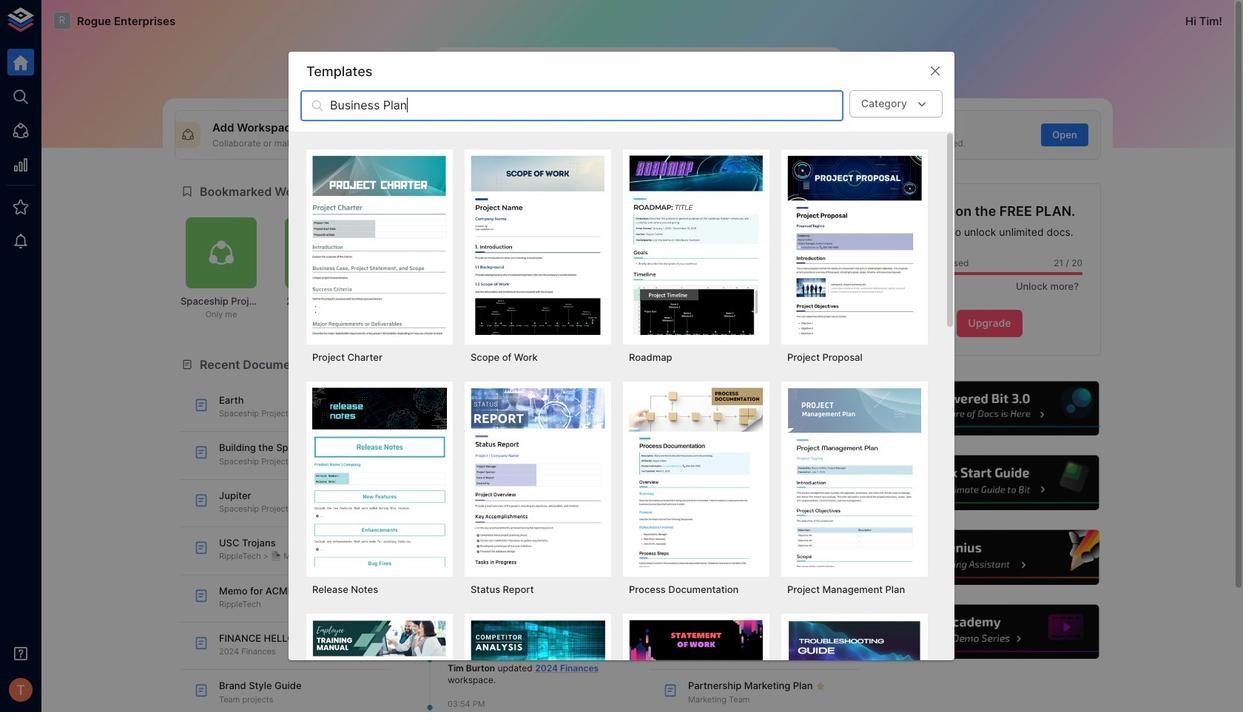 Task type: describe. For each thing, give the bounding box(es) containing it.
project management plan image
[[787, 388, 922, 568]]

project charter image
[[312, 156, 447, 335]]

3 help image from the top
[[878, 529, 1101, 587]]

project proposal image
[[787, 156, 922, 335]]

troubleshooting guide image
[[787, 620, 922, 713]]

status report image
[[471, 388, 605, 568]]

2 help image from the top
[[878, 454, 1101, 513]]

statement of work image
[[629, 620, 764, 713]]

competitor research report image
[[471, 620, 605, 713]]

roadmap image
[[629, 156, 764, 335]]



Task type: locate. For each thing, give the bounding box(es) containing it.
4 help image from the top
[[878, 603, 1101, 662]]

employee training manual image
[[312, 620, 447, 713]]

Search Templates... text field
[[330, 91, 843, 122]]

process documentation image
[[629, 388, 764, 568]]

help image
[[878, 379, 1101, 438], [878, 454, 1101, 513], [878, 529, 1101, 587], [878, 603, 1101, 662]]

dialog
[[289, 52, 955, 713]]

release notes image
[[312, 388, 447, 568]]

1 help image from the top
[[878, 379, 1101, 438]]

scope of work image
[[471, 156, 605, 335]]



Task type: vqa. For each thing, say whether or not it's contained in the screenshot.
second help Image from the bottom of the page
yes



